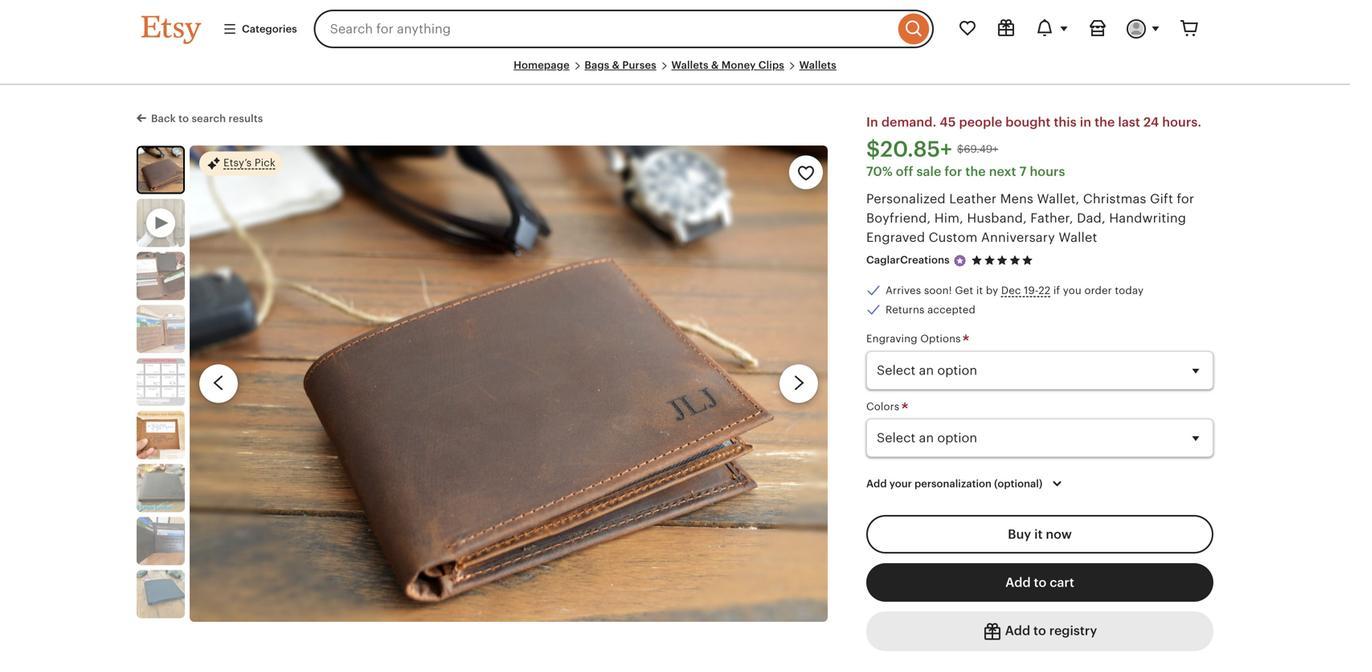 Task type: vqa. For each thing, say whether or not it's contained in the screenshot.
$
no



Task type: locate. For each thing, give the bounding box(es) containing it.
if
[[1054, 285, 1061, 297]]

back
[[151, 113, 176, 125]]

homepage link
[[514, 59, 570, 71]]

0 vertical spatial for
[[945, 164, 963, 179]]

0 horizontal spatial &
[[612, 59, 620, 71]]

for right the gift
[[1178, 192, 1195, 206]]

to right back at the top left of page
[[179, 113, 189, 125]]

to for search
[[179, 113, 189, 125]]

dec
[[1002, 285, 1022, 297]]

it right buy
[[1035, 528, 1043, 542]]

to left the cart
[[1035, 576, 1047, 590]]

in
[[1081, 115, 1092, 130]]

personalized leather mens wallet christmas gift for brown image
[[190, 146, 828, 622], [138, 147, 183, 192]]

categories
[[242, 23, 297, 35]]

to left registry
[[1034, 624, 1047, 639]]

mens
[[1001, 192, 1034, 206]]

1 vertical spatial the
[[966, 164, 986, 179]]

registry
[[1050, 624, 1098, 639]]

0 horizontal spatial wallets
[[672, 59, 709, 71]]

1 vertical spatial add
[[1006, 576, 1031, 590]]

to
[[179, 113, 189, 125], [1035, 576, 1047, 590], [1034, 624, 1047, 639]]

add down add to cart button at the bottom right
[[1006, 624, 1031, 639]]

engraving options
[[867, 333, 964, 345]]

the right 'in'
[[1095, 115, 1116, 130]]

buy
[[1009, 528, 1032, 542]]

1 horizontal spatial the
[[1095, 115, 1116, 130]]

hours.
[[1163, 115, 1202, 130]]

star_seller image
[[953, 254, 968, 268]]

1 vertical spatial it
[[1035, 528, 1043, 542]]

add to registry
[[1003, 624, 1098, 639]]

demand.
[[882, 115, 937, 130]]

gift
[[1151, 192, 1174, 206]]

0 vertical spatial it
[[977, 285, 984, 297]]

$20.85+
[[867, 137, 953, 162]]

the down $69.49+
[[966, 164, 986, 179]]

it
[[977, 285, 984, 297], [1035, 528, 1043, 542]]

for right sale at top
[[945, 164, 963, 179]]

the
[[1095, 115, 1116, 130], [966, 164, 986, 179]]

for
[[945, 164, 963, 179], [1178, 192, 1195, 206]]

Search for anything text field
[[314, 10, 895, 48]]

colors
[[867, 401, 903, 413]]

wallets for wallets link
[[800, 59, 837, 71]]

none search field inside categories banner
[[314, 10, 934, 48]]

0 horizontal spatial it
[[977, 285, 984, 297]]

1 horizontal spatial wallets
[[800, 59, 837, 71]]

buy it now button
[[867, 516, 1214, 554]]

in
[[867, 115, 879, 130]]

wallets right the clips at right top
[[800, 59, 837, 71]]

add
[[867, 478, 887, 490], [1006, 576, 1031, 590], [1006, 624, 1031, 639]]

it left the by
[[977, 285, 984, 297]]

cart
[[1050, 576, 1075, 590]]

wallets down categories banner on the top of page
[[672, 59, 709, 71]]

anniversary
[[982, 230, 1056, 245]]

add inside 'add your personalization (optional)' dropdown button
[[867, 478, 887, 490]]

sale
[[917, 164, 942, 179]]

add inside add to cart button
[[1006, 576, 1031, 590]]

2 wallets from the left
[[800, 59, 837, 71]]

personalized leather mens wallet christmas gift for image 7 image
[[137, 517, 185, 566]]

wallet
[[1059, 230, 1098, 245]]

& left money
[[712, 59, 719, 71]]

add left your
[[867, 478, 887, 490]]

this
[[1054, 115, 1077, 130]]

people
[[960, 115, 1003, 130]]

it inside button
[[1035, 528, 1043, 542]]

money
[[722, 59, 756, 71]]

christmas
[[1084, 192, 1147, 206]]

1 wallets from the left
[[672, 59, 709, 71]]

arrives soon! get it by dec 19-22 if you order today
[[886, 285, 1144, 297]]

7
[[1020, 164, 1027, 179]]

wallets link
[[800, 59, 837, 71]]

personalized leather mens wallet christmas gift for dark brown image
[[137, 464, 185, 512]]

1 horizontal spatial personalized leather mens wallet christmas gift for brown image
[[190, 146, 828, 622]]

next
[[990, 164, 1017, 179]]

& right bags
[[612, 59, 620, 71]]

wallet,
[[1038, 192, 1080, 206]]

personalized leather mens wallet christmas gift for image 3 image
[[137, 305, 185, 353]]

add inside add to registry button
[[1006, 624, 1031, 639]]

45
[[940, 115, 957, 130]]

menu bar
[[142, 58, 1209, 85]]

1 & from the left
[[612, 59, 620, 71]]

& for wallets
[[712, 59, 719, 71]]

0 vertical spatial to
[[179, 113, 189, 125]]

by
[[987, 285, 999, 297]]

back to search results link
[[137, 110, 263, 126]]

engraved
[[867, 230, 926, 245]]

purses
[[623, 59, 657, 71]]

0 horizontal spatial personalized leather mens wallet christmas gift for brown image
[[138, 147, 183, 192]]

1 vertical spatial to
[[1035, 576, 1047, 590]]

2 & from the left
[[712, 59, 719, 71]]

1 horizontal spatial &
[[712, 59, 719, 71]]

0 vertical spatial add
[[867, 478, 887, 490]]

personalized leather mens wallet christmas gift for black image
[[137, 570, 185, 619]]

22
[[1039, 285, 1051, 297]]

70%
[[867, 164, 893, 179]]

1 horizontal spatial it
[[1035, 528, 1043, 542]]

2 vertical spatial add
[[1006, 624, 1031, 639]]

wallets
[[672, 59, 709, 71], [800, 59, 837, 71]]

etsy's pick
[[224, 157, 276, 169]]

1 horizontal spatial for
[[1178, 192, 1195, 206]]

1 vertical spatial for
[[1178, 192, 1195, 206]]

&
[[612, 59, 620, 71], [712, 59, 719, 71]]

2 vertical spatial to
[[1034, 624, 1047, 639]]

None search field
[[314, 10, 934, 48]]

add left the cart
[[1006, 576, 1031, 590]]



Task type: describe. For each thing, give the bounding box(es) containing it.
father,
[[1031, 211, 1074, 225]]

him,
[[935, 211, 964, 225]]

personalized
[[867, 192, 946, 206]]

search
[[192, 113, 226, 125]]

wallets for wallets & money clips
[[672, 59, 709, 71]]

handwriting
[[1110, 211, 1187, 225]]

to for registry
[[1034, 624, 1047, 639]]

categories button
[[211, 14, 309, 43]]

$69.49+
[[958, 143, 999, 155]]

today
[[1116, 285, 1144, 297]]

off
[[896, 164, 914, 179]]

etsy's
[[224, 157, 252, 169]]

personalized leather mens wallet, christmas gift for boyfriend, him, husband, father, dad, handwriting engraved custom anniversary wallet
[[867, 192, 1195, 245]]

pick
[[255, 157, 276, 169]]

your
[[890, 478, 913, 490]]

0 horizontal spatial the
[[966, 164, 986, 179]]

add your personalization (optional) button
[[855, 467, 1079, 501]]

results
[[229, 113, 263, 125]]

0 horizontal spatial for
[[945, 164, 963, 179]]

70% off sale for the next 7 hours
[[867, 164, 1066, 179]]

to for cart
[[1035, 576, 1047, 590]]

caglarcreations
[[867, 254, 950, 266]]

homepage
[[514, 59, 570, 71]]

last
[[1119, 115, 1141, 130]]

add to registry button
[[867, 612, 1214, 652]]

19-
[[1025, 285, 1039, 297]]

leather
[[950, 192, 997, 206]]

bags
[[585, 59, 610, 71]]

for inside personalized leather mens wallet, christmas gift for boyfriend, him, husband, father, dad, handwriting engraved custom anniversary wallet
[[1178, 192, 1195, 206]]

add for add to registry
[[1006, 624, 1031, 639]]

you
[[1064, 285, 1082, 297]]

(optional)
[[995, 478, 1043, 490]]

in demand. 45 people bought this in the last 24 hours.
[[867, 115, 1202, 130]]

add for add your personalization (optional)
[[867, 478, 887, 490]]

custom
[[929, 230, 978, 245]]

add your personalization (optional)
[[867, 478, 1043, 490]]

now
[[1046, 528, 1073, 542]]

24
[[1144, 115, 1160, 130]]

buy it now
[[1009, 528, 1073, 542]]

arrives
[[886, 285, 922, 297]]

categories banner
[[113, 0, 1238, 58]]

back to search results
[[151, 113, 263, 125]]

bags & purses link
[[585, 59, 657, 71]]

add for add to cart
[[1006, 576, 1031, 590]]

wallets & money clips
[[672, 59, 785, 71]]

clips
[[759, 59, 785, 71]]

personalized leather mens wallet christmas gift for image 4 image
[[137, 358, 185, 406]]

accepted
[[928, 304, 976, 316]]

bags & purses
[[585, 59, 657, 71]]

dad,
[[1078, 211, 1106, 225]]

$20.85+ $69.49+
[[867, 137, 999, 162]]

hours
[[1030, 164, 1066, 179]]

bought
[[1006, 115, 1051, 130]]

soon! get
[[925, 285, 974, 297]]

options
[[921, 333, 961, 345]]

add to cart
[[1006, 576, 1075, 590]]

0 vertical spatial the
[[1095, 115, 1116, 130]]

menu bar containing homepage
[[142, 58, 1209, 85]]

returns accepted
[[886, 304, 976, 316]]

personalized leather mens wallet christmas gift for image 2 image
[[137, 252, 185, 300]]

engraving
[[867, 333, 918, 345]]

add to cart button
[[867, 564, 1214, 602]]

etsy's pick button
[[199, 151, 282, 176]]

caglarcreations link
[[867, 254, 950, 266]]

boyfriend,
[[867, 211, 931, 225]]

wallets & money clips link
[[672, 59, 785, 71]]

order
[[1085, 285, 1113, 297]]

& for bags
[[612, 59, 620, 71]]

returns
[[886, 304, 925, 316]]

personalized leather mens wallet christmas gift for image 5 image
[[137, 411, 185, 459]]

personalization
[[915, 478, 992, 490]]

husband,
[[968, 211, 1028, 225]]



